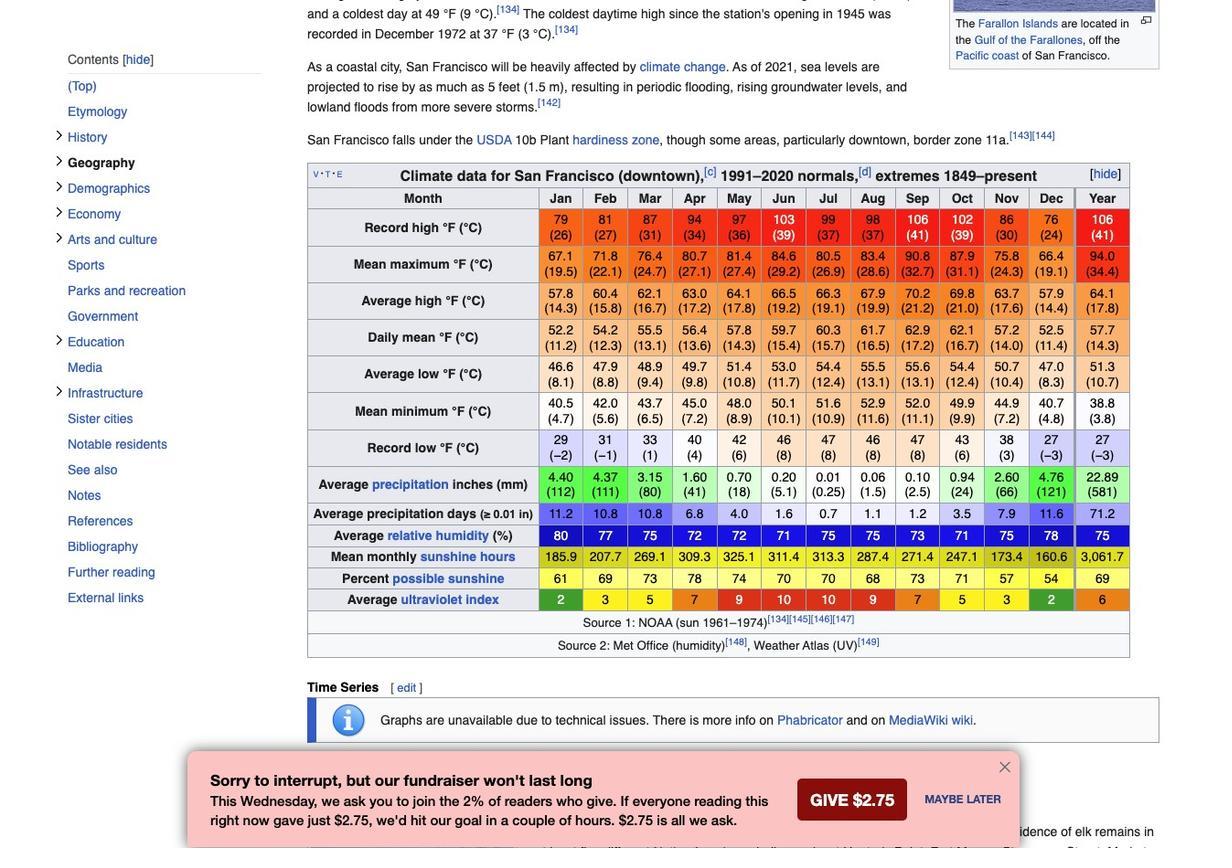 Task type: describe. For each thing, give the bounding box(es) containing it.
climate
[[400, 169, 453, 185]]

0 horizontal spatial data
[[414, 755, 436, 768]]

47.9
[[593, 359, 618, 374]]

the for coldest
[[523, 7, 545, 21]]

0 horizontal spatial (14.3)
[[544, 301, 578, 316]]

38 (3)
[[999, 433, 1015, 463]]

57.2 (14.0)
[[991, 323, 1024, 353]]

°f for average low °f (°c)
[[443, 367, 456, 382]]

4 (8) from the left
[[910, 448, 926, 463]]

the inside are located in the
[[956, 33, 972, 46]]

five
[[581, 845, 600, 849]]

some
[[710, 133, 741, 148]]

of up rising
[[751, 60, 762, 74]]

0 horizontal spatial [134]
[[497, 3, 520, 16]]

50.1
[[772, 396, 797, 411]]

1 72 from the left
[[688, 529, 702, 543]]

give
[[811, 790, 849, 811]]

1 horizontal spatial on
[[872, 714, 886, 728]]

1 as from the left
[[307, 60, 322, 74]]

hours.
[[575, 812, 615, 829]]

84.6 (29.2)
[[767, 249, 801, 279]]

least
[[550, 845, 577, 849]]

1 64.1 from the left
[[727, 286, 752, 301]]

san right city,
[[406, 60, 429, 74]]

x small image for economy
[[54, 207, 65, 218]]

[ for time series
[[391, 681, 394, 695]]

francisco inside during an average year between 1991 and 2020, san francisco recorded a warmest night at 64 °f (18 °c) and a coldest day at 49 °f (9 °c).
[[616, 0, 671, 1]]

70.2 (21.2)
[[901, 286, 935, 316]]

islands
[[1023, 17, 1058, 30]]

economy link
[[68, 202, 262, 227]]

technical
[[556, 714, 606, 728]]

2 27 from the left
[[1096, 433, 1110, 448]]

52.0
[[906, 396, 930, 411]]

51.4
[[727, 359, 752, 374]]

sister
[[68, 412, 100, 427]]

1 106 (41) from the left
[[907, 212, 929, 242]]

2 75 from the left
[[822, 529, 836, 543]]

2 (−3) from the left
[[1091, 448, 1115, 463]]

99 (37)
[[817, 212, 840, 242]]

(°c) for average low °f (°c)
[[459, 367, 482, 382]]

(uv)
[[833, 640, 858, 654]]

to inside , sea levels are projected to rise by as much as 5 feet (1.5 m), resulting in periodic flooding, rising groundwater levels, and lowland floods from more severe storms.
[[364, 80, 374, 94]]

0 horizontal spatial is
[[657, 812, 668, 829]]

of inside were present in san francisco county, based on archeological evidence of elk remains in at least five different
[[1061, 825, 1072, 839]]

media
[[68, 361, 103, 375]]

(14.4)
[[1035, 301, 1069, 316]]

fundraiser
[[404, 771, 479, 791]]

] for ecology
[[407, 797, 411, 811]]

1 vertical spatial edit
[[342, 755, 360, 768]]

1 horizontal spatial 62.1 (16.7)
[[946, 323, 979, 353]]

(11.2)
[[545, 338, 577, 353]]

edit link for time series
[[397, 681, 416, 695]]

1 horizontal spatial is
[[690, 714, 699, 728]]

of down gulf of the farallones link
[[1023, 48, 1032, 62]]

1 (17.8) from the left
[[723, 301, 756, 316]]

our for hit
[[430, 812, 451, 829]]

normals,
[[798, 169, 859, 185]]

low for record
[[415, 441, 436, 455]]

38.8 (3.8)
[[1090, 396, 1116, 426]]

1 horizontal spatial (13.1)
[[857, 375, 890, 389]]

edit for ecology
[[385, 797, 404, 811]]

1 46 (8) from the left
[[776, 433, 792, 463]]

1 54.4 from the left
[[816, 359, 841, 374]]

[149] link
[[858, 637, 880, 648]]

2 horizontal spatial (41)
[[1092, 228, 1114, 242]]

3 (8) from the left
[[866, 448, 881, 463]]

(2.5)
[[905, 485, 931, 500]]

close image
[[998, 759, 1013, 774]]

(10.7)
[[1086, 375, 1120, 389]]

0 horizontal spatial are
[[426, 714, 445, 728]]

73 for 70
[[911, 572, 925, 586]]

and up government
[[104, 284, 125, 299]]

and right phabricator link
[[847, 714, 868, 728]]

maybe later
[[925, 793, 1002, 807]]

57.7
[[1090, 323, 1115, 337]]

1 27 from the left
[[1045, 433, 1059, 448]]

record for record low °f (°c)
[[367, 441, 411, 455]]

at right night
[[823, 0, 834, 1]]

] for time series
[[419, 681, 423, 695]]

jan
[[550, 191, 572, 206]]

50.1 (10.1)
[[767, 396, 801, 426]]

a up projected
[[326, 60, 333, 74]]

1 vertical spatial .
[[973, 714, 977, 728]]

60.4 (15.8)
[[589, 286, 623, 316]]

the right the off
[[1105, 33, 1121, 46]]

2 9 from the left
[[870, 593, 877, 608]]

see for see also
[[68, 463, 90, 478]]

recorded inside during an average year between 1991 and 2020, san francisco recorded a warmest night at 64 °f (18 °c) and a coldest day at 49 °f (9 °c).
[[675, 0, 725, 1]]

1 (−3) from the left
[[1040, 448, 1063, 463]]

(5.6)
[[593, 412, 619, 426]]

1 75 from the left
[[643, 529, 658, 543]]

2 (12.4) from the left
[[946, 375, 979, 389]]

we inside , we ask you to join the 2% of readers who give. if everyone reading this right now gave just
[[322, 793, 340, 810]]

(19.1) for 66.4
[[1035, 265, 1069, 279]]

bibliography link
[[68, 535, 262, 560]]

325.1
[[724, 550, 756, 565]]

elk inside were present in san francisco county, based on archeological evidence of elk remains in at least five different
[[1076, 825, 1092, 839]]

(29.2)
[[767, 265, 801, 279]]

, left we'd
[[369, 812, 373, 829]]

much
[[436, 80, 468, 94]]

x small image for education
[[54, 335, 65, 346]]

demographics link
[[68, 176, 262, 202]]

mean minimum °f (°c)
[[355, 404, 491, 419]]

all
[[671, 812, 686, 829]]

(6) for 43 (6)
[[955, 448, 970, 463]]

0 horizontal spatial 62.1
[[638, 286, 663, 301]]

2 3 from the left
[[1004, 593, 1011, 608]]

42.0
[[593, 396, 618, 411]]

0 horizontal spatial (13.1)
[[634, 338, 667, 353]]

(39) for 103
[[773, 228, 796, 242]]

cities
[[104, 412, 133, 427]]

1 47 (8) from the left
[[821, 433, 837, 463]]

daily mean °f (°c)
[[368, 330, 479, 345]]

sunshine for possible sunshine
[[448, 572, 504, 586]]

[134] inside 'source 1: noaa (sun 1961–1974) [134] [145] [146] [147]'
[[768, 613, 790, 624]]

(17.2) for 62.9
[[901, 338, 935, 353]]

in up coastal
[[361, 27, 371, 41]]

2 (17.8) from the left
[[1086, 301, 1120, 316]]

arts and culture link
[[68, 227, 262, 253]]

sports link
[[68, 253, 262, 278]]

hours
[[480, 550, 516, 565]]

maybe later button
[[925, 785, 1002, 816]]

and down during
[[307, 7, 329, 21]]

precipitation for days
[[367, 507, 444, 521]]

1 27 (−3) from the left
[[1040, 433, 1063, 463]]

102
[[952, 212, 973, 227]]

there
[[653, 714, 686, 728]]

57.7 (14.3)
[[1086, 323, 1120, 353]]

average for average high °f (°c)
[[362, 294, 412, 308]]

the inside the coldest daytime high since the station's opening in 1945 was recorded in december 1972 at 37 °f (3 °c).
[[703, 7, 720, 21]]

2 vertical spatial mean
[[331, 550, 364, 565]]

1 2 from the left
[[558, 593, 565, 608]]

1 horizontal spatial (16.7)
[[946, 338, 979, 353]]

warmest
[[740, 0, 788, 1]]

64 °f
[[837, 0, 868, 1]]

in right goal
[[486, 812, 497, 829]]

a down during
[[332, 7, 339, 21]]

80.7 (27.1)
[[678, 249, 712, 279]]

at inside were present in san francisco county, based on archeological evidence of elk remains in at least five different
[[536, 845, 546, 849]]

1 vertical spatial 78
[[688, 572, 702, 586]]

recreation
[[129, 284, 186, 299]]

0 vertical spatial 62.1 (16.7)
[[634, 286, 667, 316]]

97 (36)
[[728, 212, 751, 242]]

1 vertical spatial 55.5 (13.1)
[[857, 359, 890, 389]]

high for 79 (26)
[[412, 220, 439, 235]]

0 vertical spatial 55.5
[[638, 323, 663, 337]]

0 vertical spatial by
[[623, 60, 636, 74]]

1 10.8 from the left
[[593, 507, 618, 522]]

52.0 (11.1)
[[902, 396, 934, 426]]

1 vertical spatial [134]
[[555, 23, 578, 36]]

1991
[[497, 0, 525, 1]]

as a coastal city, san francisco will be heavily affected by climate change . as of 2021
[[307, 60, 794, 74]]

the inside san francisco falls under the usda 10b plant hardiness zone , though some areas, particularly downtown, border zone 11a. [143] [144]
[[455, 133, 473, 148]]

in left 1945
[[823, 7, 833, 21]]

the down "farallon islands" link
[[1011, 33, 1027, 46]]

0 horizontal spatial $2.75
[[334, 812, 369, 829]]

index
[[466, 593, 499, 608]]

(°c) for daily mean °f (°c)
[[456, 330, 479, 345]]

(21.2)
[[901, 301, 935, 316]]

of down who
[[559, 812, 572, 829]]

48.0 (8.9)
[[726, 396, 753, 426]]

san inside during an average year between 1991 and 2020, san francisco recorded a warmest night at 64 °f (18 °c) and a coldest day at 49 °f (9 °c).
[[589, 0, 612, 1]]

0 vertical spatial .
[[726, 60, 730, 74]]

station's
[[724, 7, 770, 21]]

5 75 from the left
[[1096, 529, 1110, 543]]

more inside , sea levels are projected to rise by as much as 5 feet (1.5 m), resulting in periodic flooding, rising groundwater levels, and lowland floods from more severe storms.
[[421, 100, 450, 115]]

in right the remains
[[1145, 825, 1155, 839]]

who
[[556, 793, 583, 810]]

office
[[637, 640, 669, 654]]

see for see or edit raw graph data .
[[307, 755, 327, 768]]

average precipitation inches (mm)
[[319, 477, 528, 492]]

(°c) for mean minimum °f (°c)
[[469, 404, 491, 419]]

edit for time series
[[397, 681, 416, 695]]

0.70 (18)
[[727, 470, 752, 500]]

1 horizontal spatial 5
[[647, 593, 654, 608]]

2 horizontal spatial (14.3)
[[1086, 338, 1120, 353]]

48.9 (9.4)
[[637, 359, 664, 389]]

1 54.4 (12.4) from the left
[[812, 359, 846, 389]]

further reading link
[[68, 560, 262, 586]]

1 70 from the left
[[777, 572, 791, 586]]

gulf of the farallones , off the pacific coast of san francisco.
[[956, 33, 1121, 62]]

0 horizontal spatial 57.8 (14.3)
[[544, 286, 578, 316]]

, inside , sea levels are projected to rise by as much as 5 feet (1.5 m), resulting in periodic flooding, rising groundwater levels, and lowland floods from more severe storms.
[[794, 60, 797, 74]]

2 horizontal spatial 5
[[959, 593, 966, 608]]

x small image for geography
[[54, 156, 65, 167]]

2 47 from the left
[[911, 433, 925, 448]]

1.6
[[775, 507, 793, 522]]

ask.
[[712, 812, 737, 829]]

269.1
[[634, 550, 666, 565]]

[ for ecology
[[379, 797, 382, 811]]

1 horizontal spatial 62.1
[[950, 323, 975, 337]]

a up "station's"
[[729, 0, 736, 1]]

of up coast on the right top of the page
[[999, 33, 1008, 46]]

2 horizontal spatial (13.1)
[[901, 375, 935, 389]]

(top)
[[68, 79, 97, 94]]

1 (8) from the left
[[776, 448, 792, 463]]

x small image for arts and culture
[[54, 233, 65, 244]]

2 64.1 from the left
[[1090, 286, 1115, 301]]

1 vertical spatial we
[[689, 812, 708, 829]]

coldest inside during an average year between 1991 and 2020, san francisco recorded a warmest night at 64 °f (18 °c) and a coldest day at 49 °f (9 °c).
[[343, 7, 384, 21]]

(37) for 98
[[862, 228, 885, 242]]

in right present
[[726, 825, 735, 839]]

you
[[370, 793, 393, 810]]

66.5
[[772, 286, 797, 301]]

reading inside , we ask you to join the 2% of readers who give. if everyone reading this right now gave just
[[694, 793, 742, 810]]

52.9 (11.6)
[[857, 396, 890, 426]]

5 inside , sea levels are projected to rise by as much as 5 feet (1.5 m), resulting in periodic flooding, rising groundwater levels, and lowland floods from more severe storms.
[[488, 80, 495, 94]]

4.40 (112)
[[547, 470, 576, 500]]

source 2: met office (humidity) [148] , weather atlas (uv) [149]
[[558, 637, 880, 654]]

, inside , we ask you to join the 2% of readers who give. if everyone reading this right now gave just
[[315, 793, 318, 810]]

0 horizontal spatial on
[[760, 714, 774, 728]]

sunshine for sunshine hours
[[420, 550, 477, 565]]

2 horizontal spatial $2.75
[[853, 790, 895, 811]]

49.9
[[950, 396, 975, 411]]

75.8
[[995, 249, 1020, 264]]

data inside climate data for san francisco (downtown), [c] 1991–2020 normals, [d] extremes 1849–present
[[457, 169, 487, 185]]

to inside , we ask you to join the 2% of readers who give. if everyone reading this right now gave just
[[397, 793, 409, 810]]

73 down 269.1
[[643, 572, 658, 586]]

hide inside dropdown button
[[1094, 167, 1118, 181]]

3.5
[[954, 507, 972, 522]]

37 °f
[[484, 27, 515, 41]]

47.0 (8.3)
[[1039, 359, 1065, 389]]

76.4
[[638, 249, 663, 264]]

71 up 311.4
[[777, 529, 791, 543]]

59.7
[[772, 323, 797, 337]]

a left couple
[[501, 812, 509, 829]]

at inside the coldest daytime high since the station's opening in 1945 was recorded in december 1972 at 37 °f (3 °c).
[[470, 27, 480, 41]]

1 horizontal spatial more
[[703, 714, 732, 728]]

in inside , sea levels are projected to rise by as much as 5 feet (1.5 m), resulting in periodic flooding, rising groundwater levels, and lowland floods from more severe storms.
[[623, 80, 633, 94]]

and right 1991
[[529, 0, 550, 1]]

average for average precipitation days (≥ 0.01 in)
[[313, 507, 363, 521]]

(24) for 76
[[1040, 228, 1063, 242]]

0 vertical spatial 57.8
[[549, 286, 574, 301]]

1961–1974)
[[703, 616, 768, 630]]

°f for daily mean °f (°c)
[[439, 330, 452, 345]]

73 for 71
[[911, 529, 925, 543]]

0.01 inside average precipitation days (≥ 0.01 in)
[[494, 507, 516, 521]]

county,
[[824, 825, 868, 839]]

apr
[[684, 191, 706, 206]]

(19.1) for 66.3
[[812, 301, 846, 316]]

1 106 from the left
[[907, 212, 929, 227]]



Task type: vqa. For each thing, say whether or not it's contained in the screenshot.


Task type: locate. For each thing, give the bounding box(es) containing it.
1 horizontal spatial 57.8
[[727, 323, 752, 337]]

in inside are located in the
[[1121, 17, 1130, 30]]

edit link for ecology
[[385, 797, 404, 811]]

1 vertical spatial sunshine
[[448, 572, 504, 586]]

4 x small image from the top
[[54, 335, 65, 346]]

hide up year
[[1094, 167, 1118, 181]]

source
[[583, 616, 622, 630], [558, 640, 597, 654]]

to right due
[[541, 714, 552, 728]]

2 (8) from the left
[[821, 448, 837, 463]]

$2.75 down if
[[619, 812, 653, 829]]

71
[[777, 529, 791, 543], [956, 529, 970, 543], [956, 572, 970, 586]]

0 horizontal spatial (−3)
[[1040, 448, 1063, 463]]

0 horizontal spatial (6)
[[732, 448, 747, 463]]

average
[[366, 0, 413, 1]]

0 horizontal spatial 47
[[822, 433, 836, 448]]

historically, tule elk
[[536, 825, 644, 839]]

projected
[[307, 80, 360, 94]]

to up wednesday
[[254, 771, 269, 791]]

are inside are located in the
[[1062, 17, 1078, 30]]

by inside , sea levels are projected to rise by as much as 5 feet (1.5 m), resulting in periodic flooding, rising groundwater levels, and lowland floods from more severe storms.
[[402, 80, 416, 94]]

hide button
[[123, 52, 154, 67]]

francisco inside san francisco falls under the usda 10b plant hardiness zone , though some areas, particularly downtown, border zone 11a. [143] [144]
[[334, 133, 389, 148]]

average for average precipitation inches (mm)
[[319, 477, 369, 492]]

1 (6) from the left
[[732, 448, 747, 463]]

0 vertical spatial 55.5 (13.1)
[[634, 323, 667, 353]]

recorded down during
[[307, 27, 358, 41]]

on right based
[[910, 825, 924, 839]]

1 vertical spatial high
[[412, 220, 439, 235]]

as up projected
[[307, 60, 322, 74]]

1 horizontal spatial (17.2)
[[901, 338, 935, 353]]

(41) up '94.0'
[[1092, 228, 1114, 242]]

1 horizontal spatial (41)
[[907, 228, 929, 242]]

43.7
[[638, 396, 663, 411]]

1 vertical spatial (19.1)
[[812, 301, 846, 316]]

1.2
[[909, 507, 927, 522]]

(37) for 99
[[817, 228, 840, 242]]

1 x small image from the top
[[54, 181, 65, 192]]

[ right "series"
[[391, 681, 394, 695]]

0 vertical spatial see
[[68, 463, 90, 478]]

mean maximum °f (°c)
[[354, 257, 493, 271]]

46 down (11.6)
[[866, 433, 881, 448]]

mean monthly sunshine hours
[[331, 550, 516, 565]]

farallon islands link
[[979, 17, 1058, 30]]

the up (3 °c).
[[523, 7, 545, 21]]

to left rise
[[364, 80, 374, 94]]

and inside , sea levels are projected to rise by as much as 5 feet (1.5 m), resulting in periodic flooding, rising groundwater levels, and lowland floods from more severe storms.
[[886, 80, 907, 94]]

0 horizontal spatial we
[[322, 793, 340, 810]]

1 horizontal spatial [134] link
[[555, 23, 578, 36]]

0 horizontal spatial (16.7)
[[634, 301, 667, 316]]

2 elk from the left
[[1076, 825, 1092, 839]]

francisco down floods
[[334, 133, 389, 148]]

2 vertical spatial [134] link
[[768, 613, 790, 624]]

54.4 (12.4) up 49.9
[[946, 359, 979, 389]]

2 106 from the left
[[1092, 212, 1114, 227]]

x small image for infrastructure
[[54, 386, 65, 397]]

0 vertical spatial [ edit ]
[[391, 681, 423, 695]]

won't
[[484, 771, 525, 791]]

our for but
[[375, 771, 400, 791]]

0 horizontal spatial hide
[[126, 52, 150, 67]]

[ edit ] for ecology
[[379, 797, 411, 811]]

1 vertical spatial see
[[307, 755, 327, 768]]

(12.4) up '51.6'
[[812, 375, 846, 389]]

4 75 from the left
[[1000, 529, 1014, 543]]

, we ask you to join the 2% of readers who give. if everyone reading this right now gave just
[[210, 793, 769, 829]]

2 horizontal spatial on
[[910, 825, 924, 839]]

1 7 from the left
[[691, 593, 699, 608]]

106 down sep
[[907, 212, 929, 227]]

2 as from the left
[[733, 60, 748, 74]]

1 vertical spatial more
[[703, 714, 732, 728]]

average for average low °f (°c)
[[364, 367, 414, 382]]

(7.2) for 44.9
[[994, 412, 1020, 426]]

3 x small image from the top
[[54, 233, 65, 244]]

3 x small image from the top
[[54, 386, 65, 397]]

record down month
[[365, 220, 409, 235]]

2 64.1 (17.8) from the left
[[1086, 286, 1120, 316]]

parks and recreation link
[[68, 278, 262, 304]]

1 vertical spatial edit link
[[385, 797, 404, 811]]

0 vertical spatial more
[[421, 100, 450, 115]]

lowland
[[307, 100, 351, 115]]

(37) down 99
[[817, 228, 840, 242]]

(41) inside 1.60 (41)
[[684, 485, 706, 500]]

44.9
[[995, 396, 1020, 411]]

1 horizontal spatial 47
[[911, 433, 925, 448]]

(°c) right 'mean'
[[456, 330, 479, 345]]

average low °f (°c)
[[364, 367, 482, 382]]

0 horizontal spatial 72
[[688, 529, 702, 543]]

1 vertical spatial x small image
[[54, 156, 65, 167]]

2 70 from the left
[[822, 572, 836, 586]]

, up just
[[315, 793, 318, 810]]

0 vertical spatial edit
[[397, 681, 416, 695]]

64.1 down "(27.4)"
[[727, 286, 752, 301]]

1 (39) from the left
[[773, 228, 796, 242]]

0 horizontal spatial 57.8
[[549, 286, 574, 301]]

the inside , we ask you to join the 2% of readers who give. if everyone reading this right now gave just
[[439, 793, 460, 810]]

1 vertical spatial (17.2)
[[901, 338, 935, 353]]

55.5 (13.1) up 48.9
[[634, 323, 667, 353]]

62.1 (16.7) down (21.0)
[[946, 323, 979, 353]]

(39) for 102
[[951, 228, 974, 242]]

61.7 (16.5)
[[857, 323, 890, 353]]

74
[[732, 572, 747, 586]]

2 vertical spatial [134]
[[768, 613, 790, 624]]

x small image for history
[[54, 130, 65, 141]]

education link
[[68, 330, 262, 355]]

64.1 (17.8) down (34.4)
[[1086, 286, 1120, 316]]

[134] link for source 1: noaa (sun 1961–1974)
[[768, 613, 790, 624]]

1 (12.4) from the left
[[812, 375, 846, 389]]

0 horizontal spatial see
[[68, 463, 90, 478]]

(3)
[[999, 448, 1015, 463]]

. up flooding,
[[726, 60, 730, 74]]

(13.6)
[[678, 338, 712, 353]]

(121)
[[1037, 485, 1067, 500]]

60.4
[[593, 286, 618, 301]]

71 for 75
[[956, 529, 970, 543]]

1 horizontal spatial 106
[[1092, 212, 1114, 227]]

1 horizontal spatial 55.5
[[861, 359, 886, 374]]

27 down (3.8) on the right of the page
[[1096, 433, 1110, 448]]

1 vertical spatial hide
[[1094, 167, 1118, 181]]

1 vertical spatial record
[[367, 441, 411, 455]]

10b
[[515, 133, 537, 148]]

the up pacific
[[956, 33, 972, 46]]

relative
[[388, 529, 432, 543]]

] up graphs
[[419, 681, 423, 695]]

1 horizontal spatial (−3)
[[1091, 448, 1115, 463]]

(7.2) for 45.0
[[682, 412, 708, 426]]

27
[[1045, 433, 1059, 448], [1096, 433, 1110, 448]]

the for farallon
[[956, 17, 975, 30]]

2 x small image from the top
[[54, 207, 65, 218]]

2 27 (−3) from the left
[[1091, 433, 1115, 463]]

edit link up graphs
[[397, 681, 416, 695]]

source for 1:
[[583, 616, 622, 630]]

(−3) up "4.76" on the bottom of page
[[1040, 448, 1063, 463]]

0 vertical spatial mean
[[354, 257, 387, 271]]

9 down 74
[[736, 593, 743, 608]]

1 coldest from the left
[[343, 7, 384, 21]]

x small image left infrastructure
[[54, 386, 65, 397]]

average
[[362, 294, 412, 308], [364, 367, 414, 382], [319, 477, 369, 492], [313, 507, 363, 521], [334, 529, 384, 543], [347, 593, 397, 608]]

jun
[[773, 191, 796, 206]]

san inside gulf of the farallones , off the pacific coast of san francisco.
[[1035, 48, 1055, 62]]

coldest down the 2020,
[[549, 7, 589, 21]]

0 vertical spatial is
[[690, 714, 699, 728]]

0 horizontal spatial by
[[402, 80, 416, 94]]

[134] link down 1991
[[497, 3, 520, 16]]

coldest inside the coldest daytime high since the station's opening in 1945 was recorded in december 1972 at 37 °f (3 °c).
[[549, 7, 589, 21]]

the up gulf at the right of the page
[[956, 17, 975, 30]]

1 horizontal spatial [
[[391, 681, 394, 695]]

2 zone from the left
[[954, 133, 982, 148]]

0 vertical spatial our
[[375, 771, 400, 791]]

, inside source 2: met office (humidity) [148] , weather atlas (uv) [149]
[[747, 640, 751, 654]]

evidence
[[1006, 825, 1058, 839]]

(8.3)
[[1039, 375, 1065, 389]]

2 47 (8) from the left
[[910, 433, 926, 463]]

53.0
[[772, 359, 797, 374]]

1 horizontal spatial we
[[689, 812, 708, 829]]

(14.3) down 57.7
[[1086, 338, 1120, 353]]

0 horizontal spatial 69
[[599, 572, 613, 586]]

record for record high °f (°c)
[[365, 220, 409, 235]]

(37) down 98
[[862, 228, 885, 242]]

1 vertical spatial precipitation
[[367, 507, 444, 521]]

sunshine hours link
[[420, 550, 516, 565]]

mean left minimum
[[355, 404, 388, 419]]

1 vertical spatial [134] link
[[555, 23, 578, 36]]

0 horizontal spatial reading
[[113, 566, 155, 580]]

2 54.4 (12.4) from the left
[[946, 359, 979, 389]]

is right there
[[690, 714, 699, 728]]

of right the 2%
[[489, 793, 501, 810]]

source for 2:
[[558, 640, 597, 654]]

external links
[[68, 591, 144, 606]]

°f for record low °f (°c)
[[440, 441, 453, 455]]

[ edit ] for time series
[[391, 681, 423, 695]]

source inside 'source 1: noaa (sun 1961–1974) [134] [145] [146] [147]'
[[583, 616, 622, 630]]

source inside source 2: met office (humidity) [148] , weather atlas (uv) [149]
[[558, 640, 597, 654]]

(°c) up daily mean °f (°c)
[[462, 294, 485, 308]]

government link
[[68, 304, 262, 330]]

raw
[[363, 755, 381, 768]]

info
[[736, 714, 756, 728]]

°f up average precipitation inches (mm)
[[440, 441, 453, 455]]

(8) up 0.01 (0.25)
[[821, 448, 837, 463]]

francisco up much
[[432, 60, 488, 74]]

, inside san francisco falls under the usda 10b plant hardiness zone , though some areas, particularly downtown, border zone 11a. [143] [144]
[[660, 133, 663, 148]]

mar
[[639, 191, 662, 206]]

0 horizontal spatial .
[[436, 755, 439, 768]]

1 vertical spatial 62.1 (16.7)
[[946, 323, 979, 353]]

2 (39) from the left
[[951, 228, 974, 242]]

data left "for" at the left of page
[[457, 169, 487, 185]]

[146] link
[[811, 613, 833, 624]]

53.0 (11.7)
[[768, 359, 800, 389]]

san right ask.
[[739, 825, 762, 839]]

1 69 from the left
[[599, 572, 613, 586]]

0.01 inside 0.01 (0.25)
[[816, 470, 841, 484]]

1 horizontal spatial (14.3)
[[723, 338, 756, 353]]

sunshine
[[420, 550, 477, 565], [448, 572, 504, 586]]

(24) inside 0.94 (24)
[[951, 485, 974, 500]]

san inside climate data for san francisco (downtown), [c] 1991–2020 normals, [d] extremes 1849–present
[[515, 169, 541, 185]]

(°c) for record high °f (°c)
[[459, 220, 482, 235]]

the inside the coldest daytime high since the station's opening in 1945 was recorded in december 1972 at 37 °f (3 °c).
[[523, 7, 545, 21]]

francisco inside climate data for san francisco (downtown), [c] 1991–2020 normals, [d] extremes 1849–present
[[546, 169, 614, 185]]

1 horizontal spatial 46 (8)
[[866, 433, 881, 463]]

71 for 68
[[956, 572, 970, 586]]

73
[[911, 529, 925, 543], [643, 572, 658, 586], [911, 572, 925, 586]]

v
[[313, 167, 319, 180]]

1 zone from the left
[[632, 133, 660, 148]]

1 (37) from the left
[[817, 228, 840, 242]]

geography
[[68, 156, 135, 170]]

daytime
[[593, 7, 638, 21]]

[142]
[[538, 97, 561, 109]]

may
[[727, 191, 752, 206]]

(19.1) down 66.4
[[1035, 265, 1069, 279]]

(°c) for mean maximum °f (°c)
[[470, 257, 493, 271]]

(19.9)
[[857, 301, 890, 316]]

47 (8)
[[821, 433, 837, 463], [910, 433, 926, 463]]

0 vertical spatial hide
[[126, 52, 150, 67]]

(−2)
[[550, 448, 573, 463]]

edit up we'd
[[385, 797, 404, 811]]

0 vertical spatial (17.2)
[[678, 301, 712, 316]]

2 10.8 from the left
[[638, 507, 663, 522]]

2 horizontal spatial are
[[1062, 17, 1078, 30]]

now
[[243, 812, 270, 829]]

2 as from the left
[[471, 80, 485, 94]]

75 up 3,061.7
[[1096, 529, 1110, 543]]

in
[[823, 7, 833, 21], [1121, 17, 1130, 30], [361, 27, 371, 41], [623, 80, 633, 94], [486, 812, 497, 829], [726, 825, 735, 839], [1145, 825, 1155, 839]]

1 vertical spatial recorded
[[307, 27, 358, 41]]

57
[[1000, 572, 1014, 586]]

1 horizontal spatial (24)
[[1040, 228, 1063, 242]]

(humidity)
[[672, 640, 726, 654]]

x small image left arts
[[54, 233, 65, 244]]

2 10 from the left
[[822, 593, 836, 608]]

°f for record high °f (°c)
[[443, 220, 456, 235]]

1 horizontal spatial (37)
[[862, 228, 885, 242]]

0 vertical spatial precipitation
[[372, 477, 449, 492]]

43.7 (6.5)
[[637, 396, 664, 426]]

mean for mean minimum °f (°c)
[[355, 404, 388, 419]]

francisco inside were present in san francisco county, based on archeological evidence of elk remains in at least five different
[[765, 825, 821, 839]]

[134] link for during an average year between 1991 and 2020, san francisco recorded a warmest night at 64 °f (18 °c) and a coldest day at 49 °f (9 °c).
[[497, 3, 520, 16]]

at left least
[[536, 845, 546, 849]]

2 46 from the left
[[866, 433, 881, 448]]

by left climate
[[623, 60, 636, 74]]

[134] link up weather
[[768, 613, 790, 624]]

mean for mean maximum °f (°c)
[[354, 257, 387, 271]]

72 up 325.1
[[732, 529, 747, 543]]

3 down 207.7 on the bottom
[[602, 593, 609, 608]]

(°c) up inches
[[456, 441, 479, 455]]

(39) down 102
[[951, 228, 974, 242]]

at down the year
[[411, 7, 422, 21]]

0 horizontal spatial 9
[[736, 593, 743, 608]]

°f up daily mean °f (°c)
[[446, 294, 459, 308]]

1 vertical spatial data
[[414, 755, 436, 768]]

downtown,
[[849, 133, 910, 148]]

san inside san francisco falls under the usda 10b plant hardiness zone , though some areas, particularly downtown, border zone 11a. [143] [144]
[[307, 133, 330, 148]]

0 vertical spatial [
[[391, 681, 394, 695]]

1 x small image from the top
[[54, 130, 65, 141]]

[134] up weather
[[768, 613, 790, 624]]

1 64.1 (17.8) from the left
[[723, 286, 756, 316]]

of inside , we ask you to join the 2% of readers who give. if everyone reading this right now gave just
[[489, 793, 501, 810]]

63.7 (17.6)
[[991, 286, 1024, 316]]

high left since
[[641, 7, 666, 21]]

raw graph data link
[[363, 755, 436, 768]]

average for average relative humidity (%)
[[334, 529, 384, 543]]

record
[[365, 220, 409, 235], [367, 441, 411, 455]]

(24) for 0.94
[[951, 485, 974, 500]]

, inside gulf of the farallones , off the pacific coast of san francisco.
[[1083, 33, 1086, 46]]

1 horizontal spatial 78
[[1045, 529, 1059, 543]]

our inside sorry to interrupt, but our fundraiser won't last long this wednesday
[[375, 771, 400, 791]]

2 (6) from the left
[[955, 448, 970, 463]]

73 up 271.4
[[911, 529, 925, 543]]

(8) up 0.20
[[776, 448, 792, 463]]

record up precipitation link
[[367, 441, 411, 455]]

1 horizontal spatial see
[[307, 755, 327, 768]]

1 elk from the left
[[628, 825, 644, 839]]

percent
[[342, 572, 389, 586]]

high inside the coldest daytime high since the station's opening in 1945 was recorded in december 1972 at 37 °f (3 °c).
[[641, 7, 666, 21]]

1 vertical spatial [
[[379, 797, 382, 811]]

1 horizontal spatial 106 (41)
[[1092, 212, 1114, 242]]

2 (37) from the left
[[862, 228, 885, 242]]

83.4 (28.6)
[[857, 249, 890, 279]]

, left though
[[660, 133, 663, 148]]

70 down 311.4
[[777, 572, 791, 586]]

(17.2) for 63.0
[[678, 301, 712, 316]]

recorded inside the coldest daytime high since the station's opening in 1945 was recorded in december 1972 at 37 °f (3 °c).
[[307, 27, 358, 41]]

°f for mean maximum °f (°c)
[[453, 257, 466, 271]]

62.1 (16.7) down (24.7)
[[634, 286, 667, 316]]

(°c) for record low °f (°c)
[[456, 441, 479, 455]]

elk up different
[[628, 825, 644, 839]]

1 3 from the left
[[602, 593, 609, 608]]

0 horizontal spatial 46 (8)
[[776, 433, 792, 463]]

1 horizontal spatial as
[[733, 60, 748, 74]]

(30)
[[996, 228, 1019, 242]]

x small image
[[54, 130, 65, 141], [54, 156, 65, 167], [54, 386, 65, 397]]

(16.7) down (24.7)
[[634, 301, 667, 316]]

1 46 from the left
[[777, 433, 791, 448]]

1 horizontal spatial .
[[726, 60, 730, 74]]

1 as from the left
[[419, 80, 433, 94]]

farallon
[[979, 17, 1020, 30]]

47.9 (8.8)
[[593, 359, 619, 389]]

average for average ultraviolet index
[[347, 593, 397, 608]]

0 horizontal spatial [
[[379, 797, 382, 811]]

0 vertical spatial 62.1
[[638, 286, 663, 301]]

1 vertical spatial 62.1
[[950, 323, 975, 337]]

to inside sorry to interrupt, but our fundraiser won't last long this wednesday
[[254, 771, 269, 791]]

(17.2)
[[678, 301, 712, 316], [901, 338, 935, 353]]

7 down 271.4
[[914, 593, 922, 608]]

and right arts
[[94, 233, 115, 247]]

periodic
[[637, 80, 682, 94]]

precipitation for inches
[[372, 477, 449, 492]]

0 horizontal spatial ]
[[407, 797, 411, 811]]

71 down 247.1
[[956, 572, 970, 586]]

75 up 287.4
[[866, 529, 881, 543]]

1 horizontal spatial $2.75
[[619, 812, 653, 829]]

0 horizontal spatial (19.1)
[[812, 301, 846, 316]]

0.01 right (≥
[[494, 507, 516, 521]]

(10.4)
[[991, 375, 1024, 389]]

(39) down 103
[[773, 228, 796, 242]]

(°c) for average high °f (°c)
[[462, 294, 485, 308]]

0 vertical spatial reading
[[113, 566, 155, 580]]

1 vertical spatial are
[[861, 60, 880, 74]]

2 (7.2) from the left
[[994, 412, 1020, 426]]

1 vertical spatial is
[[657, 812, 668, 829]]

°f for average high °f (°c)
[[446, 294, 459, 308]]

69.8
[[950, 286, 975, 301]]

2 106 (41) from the left
[[1092, 212, 1114, 242]]

2 69 from the left
[[1096, 572, 1110, 586]]

4.37 (111)
[[592, 470, 620, 500]]

more left info
[[703, 714, 732, 728]]

2 vertical spatial x small image
[[54, 386, 65, 397]]

(−3) up 22.89
[[1091, 448, 1115, 463]]

[ up we'd
[[379, 797, 382, 811]]

further reading
[[68, 566, 155, 580]]

3 75 from the left
[[866, 529, 881, 543]]

high for 57.8 (14.3)
[[415, 294, 442, 308]]

1 47 from the left
[[822, 433, 836, 448]]

2 vertical spatial .
[[436, 755, 439, 768]]

change
[[684, 60, 726, 74]]

2 2 from the left
[[1048, 593, 1055, 608]]

hide up (top) link
[[126, 52, 150, 67]]

1 9 from the left
[[736, 593, 743, 608]]

daily
[[368, 330, 399, 345]]

0 horizontal spatial 106 (41)
[[907, 212, 929, 242]]

1 horizontal spatial recorded
[[675, 0, 725, 1]]

(41) up 90.8
[[907, 228, 929, 242]]

(14.3) up 52.2
[[544, 301, 578, 316]]

1 vertical spatial reading
[[694, 793, 742, 810]]

1 horizontal spatial zone
[[954, 133, 982, 148]]

san inside were present in san francisco county, based on archeological evidence of elk remains in at least five different
[[739, 825, 762, 839]]

1 horizontal spatial 2
[[1048, 593, 1055, 608]]

located
[[1081, 17, 1118, 30]]

in right located
[[1121, 17, 1130, 30]]

(17.6)
[[991, 301, 1024, 316]]

precipitation
[[372, 477, 449, 492], [367, 507, 444, 521]]

(6) for 42 (6)
[[732, 448, 747, 463]]

2 coldest from the left
[[549, 7, 589, 21]]

2 x small image from the top
[[54, 156, 65, 167]]

0 vertical spatial [134] link
[[497, 3, 520, 16]]

1 vertical spatial 55.5
[[861, 359, 886, 374]]

2 72 from the left
[[732, 529, 747, 543]]

0 vertical spatial [134]
[[497, 3, 520, 16]]

102 (39)
[[951, 212, 974, 242]]

precipitation up average precipitation days (≥ 0.01 in)
[[372, 477, 449, 492]]

of right evidence
[[1061, 825, 1072, 839]]

2 54.4 from the left
[[950, 359, 975, 374]]

average up daily
[[362, 294, 412, 308]]

(10.9)
[[812, 412, 846, 426]]

be
[[513, 60, 527, 74]]

san down farallones
[[1035, 48, 1055, 62]]

75 up 313.3
[[822, 529, 836, 543]]

low for average
[[418, 367, 439, 382]]

(°c) down daily mean °f (°c)
[[459, 367, 482, 382]]

49.7 (9.8)
[[682, 359, 708, 389]]

1 (7.2) from the left
[[682, 412, 708, 426]]

, down 1961–1974)
[[747, 640, 751, 654]]

(15.7)
[[812, 338, 846, 353]]

0 vertical spatial low
[[418, 367, 439, 382]]

4.76 (121)
[[1037, 470, 1067, 500]]

to left join
[[397, 793, 409, 810]]

(9.4)
[[637, 375, 664, 389]]

°f for mean minimum °f (°c)
[[452, 404, 465, 419]]

86
[[1000, 212, 1014, 227]]

x small image for demographics
[[54, 181, 65, 192]]

sister cities link
[[68, 406, 262, 432]]

are right graphs
[[426, 714, 445, 728]]

2 7 from the left
[[914, 593, 922, 608]]

0 vertical spatial high
[[641, 7, 666, 21]]

(11.7)
[[768, 375, 800, 389]]

francisco up daytime
[[616, 0, 671, 1]]

by up from
[[402, 80, 416, 94]]

1 10 from the left
[[777, 593, 791, 608]]

106 (41) down year
[[1092, 212, 1114, 242]]

are inside , sea levels are projected to rise by as much as 5 feet (1.5 m), resulting in periodic flooding, rising groundwater levels, and lowland floods from more severe storms.
[[861, 60, 880, 74]]

(16.7)
[[634, 301, 667, 316], [946, 338, 979, 353]]

issues.
[[610, 714, 650, 728]]

27 (−3) down (3.8) on the right of the page
[[1091, 433, 1115, 463]]

on inside were present in san francisco county, based on archeological evidence of elk remains in at least five different
[[910, 825, 924, 839]]

1 vertical spatial ]
[[407, 797, 411, 811]]

0.20 (5.1)
[[771, 470, 797, 500]]

sorry to interrupt, but our fundraiser won't last long this wednesday
[[210, 771, 593, 810]]

0 vertical spatial 57.8 (14.3)
[[544, 286, 578, 316]]

0 vertical spatial 0.01
[[816, 470, 841, 484]]

x small image
[[54, 181, 65, 192], [54, 207, 65, 218], [54, 233, 65, 244], [54, 335, 65, 346]]

(32.7)
[[901, 265, 935, 279]]

0 vertical spatial are
[[1062, 17, 1078, 30]]

interrupt,
[[274, 771, 342, 791]]

$2.75 down ask
[[334, 812, 369, 829]]

1 vertical spatial 57.8 (14.3)
[[723, 323, 756, 353]]

2 46 (8) from the left
[[866, 433, 881, 463]]

78 down 309.3 at the bottom right of page
[[688, 572, 702, 586]]

media link
[[68, 355, 262, 381]]



